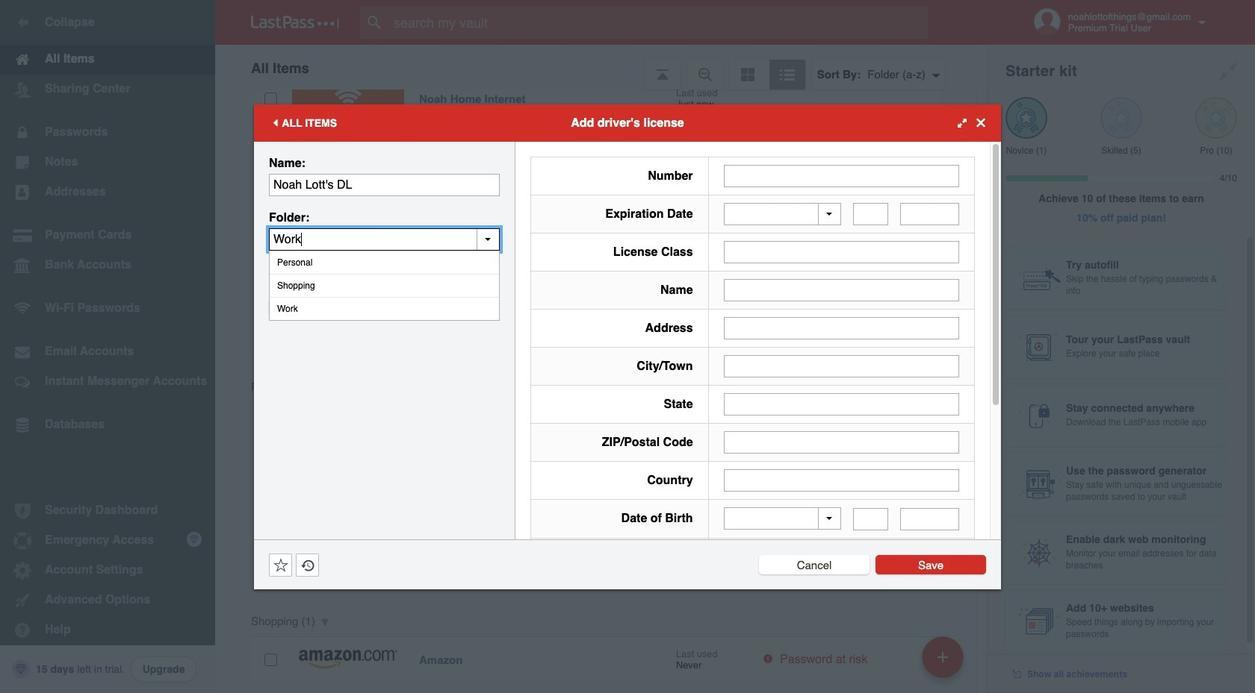 Task type: describe. For each thing, give the bounding box(es) containing it.
search my vault text field
[[360, 6, 957, 39]]

Search search field
[[360, 6, 957, 39]]

new item navigation
[[917, 633, 973, 694]]



Task type: locate. For each thing, give the bounding box(es) containing it.
main navigation navigation
[[0, 0, 215, 694]]

lastpass image
[[251, 16, 339, 29]]

None text field
[[724, 165, 959, 187], [269, 174, 500, 196], [853, 203, 888, 226], [900, 203, 959, 226], [269, 228, 500, 251], [724, 241, 959, 264], [724, 279, 959, 302], [724, 356, 959, 378], [724, 394, 959, 416], [724, 470, 959, 492], [900, 508, 959, 531], [724, 165, 959, 187], [269, 174, 500, 196], [853, 203, 888, 226], [900, 203, 959, 226], [269, 228, 500, 251], [724, 241, 959, 264], [724, 279, 959, 302], [724, 356, 959, 378], [724, 394, 959, 416], [724, 470, 959, 492], [900, 508, 959, 531]]

new item image
[[938, 653, 948, 663]]

vault options navigation
[[215, 45, 988, 90]]

dialog
[[254, 104, 1001, 694]]

None text field
[[724, 317, 959, 340], [724, 432, 959, 454], [853, 508, 888, 531], [724, 317, 959, 340], [724, 432, 959, 454], [853, 508, 888, 531]]



